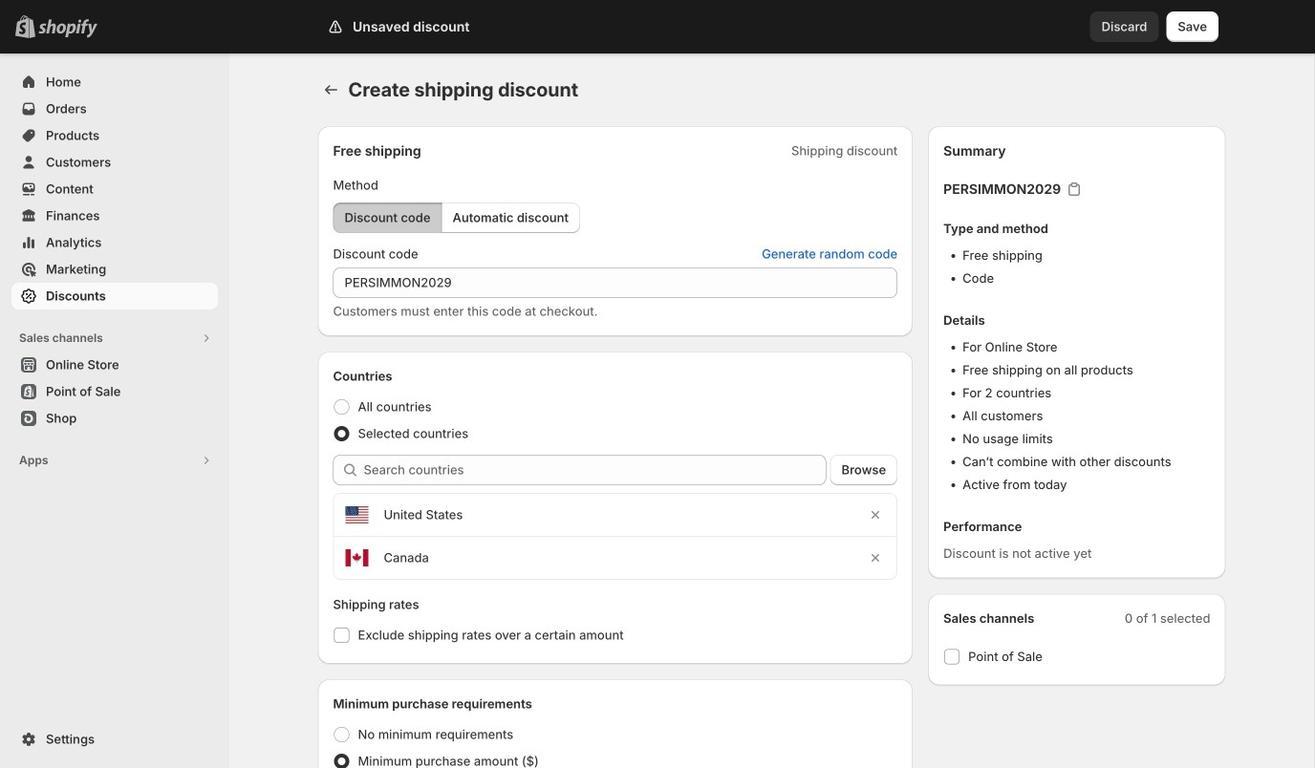 Task type: describe. For each thing, give the bounding box(es) containing it.
shopify image
[[38, 19, 97, 38]]

Search countries text field
[[364, 455, 826, 486]]



Task type: vqa. For each thing, say whether or not it's contained in the screenshot.
Search Countries text box
yes



Task type: locate. For each thing, give the bounding box(es) containing it.
None text field
[[333, 268, 898, 298]]



